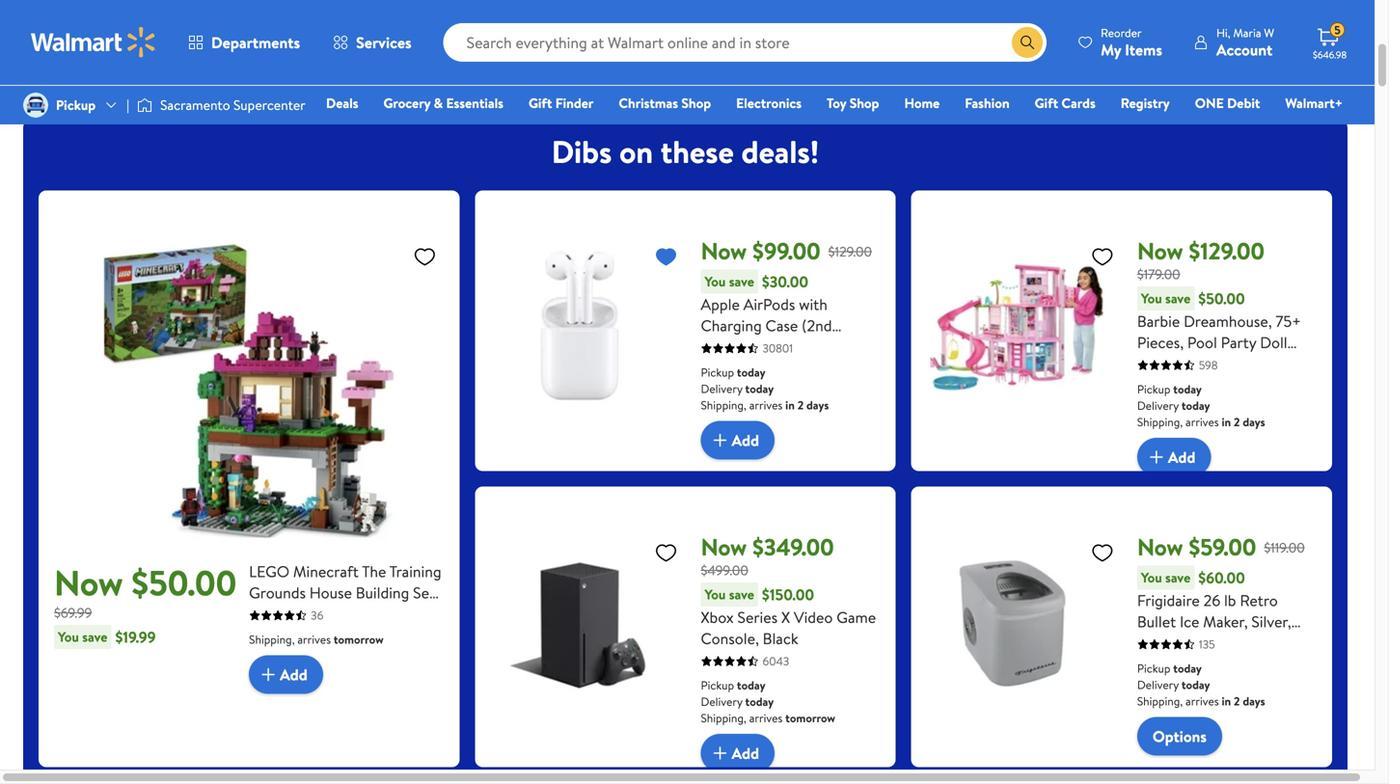 Task type: locate. For each thing, give the bounding box(es) containing it.
0 horizontal spatial house
[[310, 583, 352, 604]]

save inside now $349.00 $499.00 you save $150.00 xbox series x video game console, black
[[729, 586, 755, 604]]

$10
[[182, 48, 201, 67]]

2 horizontal spatial add to cart image
[[1146, 446, 1169, 469]]

toy inside lego minecraft the training grounds house building set, 21183 cave toy
[[325, 604, 348, 625]]

& right $10
[[204, 48, 213, 67]]

delivery for now $129.00
[[1138, 398, 1180, 414]]

home link
[[861, 0, 961, 68], [896, 93, 949, 113]]

you save $30.00 apple airpods with charging case (2nd generation)
[[701, 271, 833, 358]]

gift cards
[[1035, 94, 1096, 112]]

1 under from the left
[[217, 48, 251, 67]]

now $129.00 $179.00 you save $50.00 barbie dreamhouse, 75+ pieces, pool party doll house with 3 story slide
[[1138, 235, 1302, 375]]

1 vertical spatial toy
[[325, 604, 348, 625]]

in up options link
[[1223, 694, 1232, 710]]

1 vertical spatial add to cart image
[[257, 664, 280, 687]]

arrives down 6043
[[750, 711, 783, 727]]

next slide for chipmodulewithimages list image
[[1287, 4, 1333, 51]]

grocery & essentials link
[[375, 93, 513, 113]]

tomorrow down lego minecraft the training grounds house building set, 21183 cave toy
[[334, 632, 384, 648]]

& for $50
[[437, 48, 446, 67]]

add for now $129.00
[[1169, 447, 1196, 468]]

gift
[[529, 94, 553, 112], [1035, 94, 1059, 112]]

delivery
[[701, 381, 743, 397], [1138, 398, 1180, 414], [1138, 677, 1180, 694], [701, 694, 743, 711]]

video
[[794, 607, 833, 628]]

with down $30.00 on the right of page
[[799, 294, 828, 315]]

fashion link left gift cards
[[957, 93, 1019, 113]]

gift left cards
[[1035, 94, 1059, 112]]

now right add to favorites list, xbox series x video game console, black image
[[701, 531, 747, 564]]

arrives down 598
[[1186, 414, 1220, 431]]

arrives up options link
[[1186, 694, 1220, 710]]

in down the 30801
[[786, 397, 795, 414]]

kitchen link
[[1324, 0, 1390, 82]]

under down shop ten dollars and under. image
[[217, 48, 251, 67]]

tomorrow
[[334, 632, 384, 648], [786, 711, 836, 727]]

1 vertical spatial $50.00
[[132, 559, 237, 607]]

maria
[[1234, 25, 1262, 41]]

shipping, for now $349.00
[[701, 711, 747, 727]]

&
[[204, 48, 213, 67], [321, 48, 330, 67], [437, 48, 446, 67], [1160, 48, 1169, 67], [434, 94, 443, 112]]

0 vertical spatial 2
[[798, 397, 804, 414]]

0 horizontal spatial deals
[[326, 94, 359, 112]]

2 vertical spatial 2
[[1235, 694, 1241, 710]]

2 down story on the right of page
[[1235, 414, 1241, 431]]

2 horizontal spatial under
[[450, 48, 484, 67]]

one debit
[[1196, 94, 1261, 112]]

arrives down 36
[[298, 632, 331, 648]]

pieces,
[[1138, 332, 1184, 353]]

fashion left gift cards
[[965, 94, 1010, 112]]

Search search field
[[444, 23, 1047, 62]]

you for $349.00
[[705, 586, 726, 604]]

reorder
[[1101, 25, 1142, 41]]

days for now $349.00
[[807, 397, 829, 414]]

shop toys. image
[[761, 0, 830, 43]]

gift for gift finder
[[529, 94, 553, 112]]

save down $69.99
[[82, 628, 108, 647]]

grooming
[[1115, 61, 1171, 80]]

add
[[732, 430, 760, 451], [1169, 447, 1196, 468], [280, 664, 308, 686], [732, 743, 760, 764]]

flash deals
[[531, 48, 596, 67]]

0 vertical spatial in
[[786, 397, 795, 414]]

efic128
[[1138, 633, 1192, 654]]

you inside now $349.00 $499.00 you save $150.00 xbox series x video game console, black
[[705, 586, 726, 604]]

remove from favorites list, apple airpods with charging case (2nd generation) image
[[655, 245, 678, 269]]

deals!
[[742, 130, 820, 173]]

gift cards link
[[1027, 93, 1105, 113]]

home right toy shop
[[905, 94, 940, 112]]

with inside you save $30.00 apple airpods with charging case (2nd generation)
[[799, 294, 828, 315]]

0 vertical spatial home
[[893, 48, 929, 67]]

$129.00 right $99.00
[[829, 242, 873, 261]]

0 horizontal spatial christmas
[[71, 61, 130, 80]]

1 vertical spatial house
[[310, 583, 352, 604]]

arrives inside "pickup today delivery today shipping, arrives tomorrow"
[[750, 711, 783, 727]]

0 horizontal spatial under
[[217, 48, 251, 67]]

shipping, down 'pieces,'
[[1138, 414, 1184, 431]]

0 vertical spatial house
[[1138, 353, 1180, 375]]

you up apple
[[705, 272, 726, 291]]

shipping, for now $129.00
[[1138, 414, 1184, 431]]

& inside 'beauty & grooming'
[[1160, 48, 1169, 67]]

lego minecraft the training grounds house building set, 21183 cave toy
[[249, 561, 442, 625]]

shop ten dollars and under. image
[[181, 0, 251, 43]]

1 vertical spatial tomorrow
[[786, 711, 836, 727]]

30801
[[763, 340, 794, 357]]

shipping, down console,
[[701, 711, 747, 727]]

you inside now $129.00 $179.00 you save $50.00 barbie dreamhouse, 75+ pieces, pool party doll house with 3 story slide
[[1142, 289, 1163, 308]]

save inside you save $30.00 apple airpods with charging case (2nd generation)
[[729, 272, 755, 291]]

home link up toy shop link
[[861, 0, 961, 68]]

now right add to favorites list, barbie dreamhouse, 75+ pieces, pool party doll house with 3 story slide icon
[[1138, 235, 1184, 267]]

pickup today delivery today shipping, arrives in 2 days for $99.00
[[701, 364, 829, 414]]

you for $129.00
[[1142, 289, 1163, 308]]

& inside 'link'
[[434, 94, 443, 112]]

toys
[[783, 48, 808, 67]]

you down $69.99
[[58, 628, 79, 647]]

home link right toy shop
[[896, 93, 949, 113]]

you up xbox
[[705, 586, 726, 604]]

options link
[[1138, 718, 1223, 756]]

toy
[[827, 94, 847, 112], [325, 604, 348, 625]]

add to cart image for now $129.00
[[1146, 446, 1169, 469]]

now up frigidaire
[[1138, 531, 1184, 564]]

airpods
[[744, 294, 796, 315]]

delivery for now $99.00
[[701, 381, 743, 397]]

home image
[[876, 0, 946, 43]]

under inside $50 & under link
[[450, 48, 484, 67]]

shipping, for now $99.00
[[701, 397, 747, 414]]

save up barbie
[[1166, 289, 1191, 308]]

one debit link
[[1187, 93, 1270, 113]]

pickup for now $129.00
[[1138, 381, 1171, 398]]

& right $25
[[321, 48, 330, 67]]

1 horizontal spatial with
[[1184, 353, 1213, 375]]

delivery down efic128
[[1138, 677, 1180, 694]]

1 horizontal spatial $129.00
[[1190, 235, 1265, 267]]

3 under from the left
[[450, 48, 484, 67]]

house down barbie
[[1138, 353, 1180, 375]]

training
[[390, 561, 442, 583]]

with
[[799, 294, 828, 315], [1184, 353, 1213, 375]]

deals right flash
[[564, 48, 596, 67]]

$50.00 up $19.99
[[132, 559, 237, 607]]

save inside now $50.00 $69.99 you save $19.99
[[82, 628, 108, 647]]

toy right 36
[[325, 604, 348, 625]]

1 shop from the left
[[682, 94, 712, 112]]

delivery down generation)
[[701, 381, 743, 397]]

& right $50
[[437, 48, 446, 67]]

christmas up on
[[619, 94, 679, 112]]

2 down maker,
[[1235, 694, 1241, 710]]

arrives down the 30801
[[750, 397, 783, 414]]

shop down home image
[[850, 94, 880, 112]]

house
[[1138, 353, 1180, 375], [310, 583, 352, 604]]

deals down the $25 & under
[[326, 94, 359, 112]]

finder
[[556, 94, 594, 112]]

registry
[[1121, 94, 1171, 112]]

2 under from the left
[[333, 48, 367, 67]]

retro
[[1241, 590, 1279, 612]]

you inside you save $60.00 frigidaire 26 lb retro bullet ice maker, silver, efic128
[[1142, 569, 1163, 587]]

add button
[[701, 421, 775, 460], [1138, 438, 1212, 477], [249, 656, 323, 695], [701, 735, 775, 773]]

shipping,
[[701, 397, 747, 414], [1138, 414, 1184, 431], [249, 632, 295, 648], [1138, 694, 1184, 710], [701, 711, 747, 727]]

1 horizontal spatial house
[[1138, 353, 1180, 375]]

0 horizontal spatial add to cart image
[[257, 664, 280, 687]]

black
[[763, 628, 799, 650]]

add to favorites list, xbox series x video game console, black image
[[655, 541, 678, 565]]

shipping, up options link
[[1138, 694, 1184, 710]]

days for now $59.00
[[1244, 414, 1266, 431]]

save up frigidaire
[[1166, 569, 1191, 587]]

0 horizontal spatial toy
[[325, 604, 348, 625]]

& for $10
[[204, 48, 213, 67]]

you up frigidaire
[[1142, 569, 1163, 587]]

0 vertical spatial $50.00
[[1199, 288, 1246, 309]]

delivery down console,
[[701, 694, 743, 711]]

0 vertical spatial with
[[799, 294, 828, 315]]

home
[[893, 48, 929, 67], [905, 94, 940, 112]]

beauty & grooming link
[[1093, 0, 1193, 82]]

0 vertical spatial tomorrow
[[334, 632, 384, 648]]

& for beauty
[[1160, 48, 1169, 67]]

pickup today delivery today shipping, arrives in 2 days
[[701, 364, 829, 414], [1138, 381, 1266, 431], [1138, 661, 1266, 710]]

$349.00
[[753, 531, 835, 564]]

0 horizontal spatial $129.00
[[829, 242, 873, 261]]

toy right electronics
[[827, 94, 847, 112]]

home down home image
[[893, 48, 929, 67]]

$179.00
[[1138, 265, 1181, 284]]

1 vertical spatial days
[[1244, 414, 1266, 431]]

pickup today delivery today shipping, arrives tomorrow
[[701, 678, 836, 727]]

christmas shop link
[[610, 93, 720, 113]]

0 vertical spatial deals
[[564, 48, 596, 67]]

days down story on the right of page
[[1244, 414, 1266, 431]]

$646.98
[[1314, 48, 1348, 61]]

shop twenty-five dollars and under. image
[[297, 0, 367, 43]]

0 horizontal spatial gift
[[529, 94, 553, 112]]

now
[[701, 235, 747, 267], [1138, 235, 1184, 267], [701, 531, 747, 564], [1138, 531, 1184, 564], [54, 559, 123, 607]]

in down the 3
[[1223, 414, 1232, 431]]

pickup for now $99.00
[[701, 364, 735, 381]]

shop
[[682, 94, 712, 112], [850, 94, 880, 112]]

under inside $25 & under link
[[333, 48, 367, 67]]

get it by christmas link
[[50, 0, 151, 82]]

with left the 3
[[1184, 353, 1213, 375]]

1 vertical spatial fashion
[[965, 94, 1010, 112]]

shipping, for now $59.00
[[1138, 694, 1184, 710]]

under for $25 & under
[[333, 48, 367, 67]]

frigidaire
[[1138, 590, 1201, 612]]

$50
[[412, 48, 434, 67]]

fashion
[[1005, 48, 1049, 67], [965, 94, 1010, 112]]

$10 & under link
[[166, 0, 266, 68]]

items
[[1126, 39, 1163, 60]]

1 horizontal spatial $50.00
[[1199, 288, 1246, 309]]

save inside now $129.00 $179.00 you save $50.00 barbie dreamhouse, 75+ pieces, pool party doll house with 3 story slide
[[1166, 289, 1191, 308]]

pickup down 'pieces,'
[[1138, 381, 1171, 398]]

house up 36
[[310, 583, 352, 604]]

arrives for now $59.00
[[1186, 694, 1220, 710]]

1 gift from the left
[[529, 94, 553, 112]]

beauty
[[1117, 48, 1157, 67]]

food
[[1244, 48, 1274, 67]]

now for $99.00
[[701, 235, 747, 267]]

fashion image
[[992, 0, 1062, 43]]

shop inside christmas shop link
[[682, 94, 712, 112]]

pickup inside "pickup today delivery today shipping, arrives tomorrow"
[[701, 678, 735, 694]]

now inside now $129.00 $179.00 you save $50.00 barbie dreamhouse, 75+ pieces, pool party doll house with 3 story slide
[[1138, 235, 1184, 267]]

in for now $349.00
[[786, 397, 795, 414]]

0 horizontal spatial $50.00
[[132, 559, 237, 607]]

arrives
[[750, 397, 783, 414], [1186, 414, 1220, 431], [298, 632, 331, 648], [1186, 694, 1220, 710], [750, 711, 783, 727]]

shipping, inside "pickup today delivery today shipping, arrives tomorrow"
[[701, 711, 747, 727]]

2 shop from the left
[[850, 94, 880, 112]]

you inside now $50.00 $69.99 you save $19.99
[[58, 628, 79, 647]]

now inside now $50.00 $69.99 you save $19.99
[[54, 559, 123, 607]]

add to favorites list, frigidaire 26 lb retro bullet ice maker, silver, efic128 image
[[1092, 541, 1115, 565]]

1 vertical spatial deals
[[326, 94, 359, 112]]

 image
[[137, 96, 153, 115]]

now inside now $349.00 $499.00 you save $150.00 xbox series x video game console, black
[[701, 531, 747, 564]]

1 horizontal spatial toy
[[827, 94, 847, 112]]

debit
[[1228, 94, 1261, 112]]

2 down (2nd
[[798, 397, 804, 414]]

0 horizontal spatial tomorrow
[[334, 632, 384, 648]]

$129.00 up 'dreamhouse,'
[[1190, 235, 1265, 267]]

$119.00
[[1265, 538, 1306, 557]]

$50.00 up 'dreamhouse,'
[[1199, 288, 1246, 309]]

shop kitchen and dining. image
[[1340, 0, 1390, 43]]

shop for toy shop
[[850, 94, 880, 112]]

tomorrow down 6043
[[786, 711, 836, 727]]

under down shop twenty-five dollars and under. image
[[333, 48, 367, 67]]

delivery down 'pieces,'
[[1138, 398, 1180, 414]]

1 vertical spatial in
[[1223, 414, 1232, 431]]

1 vertical spatial home
[[905, 94, 940, 112]]

pickup today delivery today shipping, arrives in 2 days down the 135
[[1138, 661, 1266, 710]]

0 vertical spatial add to cart image
[[1146, 446, 1169, 469]]

pickup today delivery today shipping, arrives in 2 days down the 30801
[[701, 364, 829, 414]]

add to cart image
[[1146, 446, 1169, 469], [257, 664, 280, 687], [709, 742, 732, 766]]

now up apple
[[701, 235, 747, 267]]

& right beauty
[[1160, 48, 1169, 67]]

toy shop link
[[819, 93, 889, 113]]

departments button
[[172, 19, 317, 66]]

1 vertical spatial with
[[1184, 353, 1213, 375]]

$50.00 inside now $50.00 $69.99 you save $19.99
[[132, 559, 237, 607]]

1 horizontal spatial shop
[[850, 94, 880, 112]]

search icon image
[[1020, 35, 1036, 50]]

now up $19.99
[[54, 559, 123, 607]]

add for now $99.00
[[732, 430, 760, 451]]

5
[[1335, 22, 1342, 38]]

2 vertical spatial add to cart image
[[709, 742, 732, 766]]

under down shop fifty dollars and under. image
[[450, 48, 484, 67]]

1 horizontal spatial under
[[333, 48, 367, 67]]

gift inside "link"
[[1035, 94, 1059, 112]]

pickup down console,
[[701, 678, 735, 694]]

today
[[737, 364, 766, 381], [746, 381, 774, 397], [1174, 381, 1203, 398], [1182, 398, 1211, 414], [1174, 661, 1203, 677], [1182, 677, 1211, 694], [737, 678, 766, 694], [746, 694, 774, 711]]

add button for now $129.00
[[1138, 438, 1212, 477]]

& right grocery
[[434, 94, 443, 112]]

delivery inside "pickup today delivery today shipping, arrives tomorrow"
[[701, 694, 743, 711]]

1 horizontal spatial gift
[[1035, 94, 1059, 112]]

 image
[[23, 93, 48, 118]]

house inside lego minecraft the training grounds house building set, 21183 cave toy
[[310, 583, 352, 604]]

shop up these
[[682, 94, 712, 112]]

in
[[786, 397, 795, 414], [1223, 414, 1232, 431], [1223, 694, 1232, 710]]

you up barbie
[[1142, 289, 1163, 308]]

xbox
[[701, 607, 734, 628]]

pickup down generation)
[[701, 364, 735, 381]]

pickup down get it by christmas
[[56, 96, 96, 114]]

2 vertical spatial days
[[1244, 694, 1266, 710]]

0 horizontal spatial with
[[799, 294, 828, 315]]

0 horizontal spatial shop
[[682, 94, 712, 112]]

under inside the $10 & under link
[[217, 48, 251, 67]]

2 gift from the left
[[1035, 94, 1059, 112]]

fashion link
[[977, 0, 1077, 68], [957, 93, 1019, 113]]

pickup down efic128
[[1138, 661, 1171, 677]]

gift left finder
[[529, 94, 553, 112]]

days down silver,
[[1244, 694, 1266, 710]]

fashion link up gift cards "link"
[[977, 0, 1077, 68]]

under
[[217, 48, 251, 67], [333, 48, 367, 67], [450, 48, 484, 67]]

1 horizontal spatial tomorrow
[[786, 711, 836, 727]]

0 vertical spatial days
[[807, 397, 829, 414]]

1 vertical spatial 2
[[1235, 414, 1241, 431]]

save up series
[[729, 586, 755, 604]]

in for now $59.00
[[1223, 414, 1232, 431]]

1 vertical spatial christmas
[[619, 94, 679, 112]]

shipping, up add to cart icon
[[701, 397, 747, 414]]

1 horizontal spatial add to cart image
[[709, 742, 732, 766]]

shop inside toy shop link
[[850, 94, 880, 112]]

& for grocery
[[434, 94, 443, 112]]

fashion down fashion "image"
[[1005, 48, 1049, 67]]

deals link
[[318, 93, 367, 113]]

deals
[[564, 48, 596, 67], [326, 94, 359, 112]]

days down (2nd
[[807, 397, 829, 414]]

christmas down walmart image
[[71, 61, 130, 80]]

save up apple
[[729, 272, 755, 291]]

$50.00
[[1199, 288, 1246, 309], [132, 559, 237, 607]]



Task type: vqa. For each thing, say whether or not it's contained in the screenshot.
4pm-
no



Task type: describe. For each thing, give the bounding box(es) containing it.
now $99.00 $129.00
[[701, 235, 873, 267]]

now $349.00 $499.00 you save $150.00 xbox series x video game console, black
[[701, 531, 877, 650]]

game
[[837, 607, 877, 628]]

grocery & essentials
[[384, 94, 504, 112]]

flash deals image
[[529, 0, 598, 43]]

add to favorites list, lego minecraft the training grounds house building set, 21183 cave toy image
[[413, 245, 437, 269]]

add button for now $99.00
[[701, 421, 775, 460]]

1 vertical spatial home link
[[896, 93, 949, 113]]

minecraft
[[293, 561, 359, 583]]

2 for now $59.00
[[1235, 414, 1241, 431]]

$150.00
[[762, 585, 815, 606]]

36
[[311, 608, 324, 624]]

0 vertical spatial fashion link
[[977, 0, 1077, 68]]

$129.00 inside now $99.00 $129.00
[[829, 242, 873, 261]]

flash deals link
[[514, 0, 614, 68]]

walmart+ link
[[1277, 93, 1352, 113]]

pickup today delivery today shipping, arrives in 2 days for $59.00
[[1138, 661, 1266, 710]]

registry link
[[1113, 93, 1179, 113]]

$50.00 inside now $129.00 $179.00 you save $50.00 barbie dreamhouse, 75+ pieces, pool party doll house with 3 story slide
[[1199, 288, 1246, 309]]

$50 & under
[[412, 48, 484, 67]]

essentials
[[446, 94, 504, 112]]

$25
[[297, 48, 318, 67]]

the
[[362, 561, 386, 583]]

135
[[1200, 637, 1216, 653]]

christmas shop
[[619, 94, 712, 112]]

75+
[[1277, 311, 1302, 332]]

0 vertical spatial home link
[[861, 0, 961, 68]]

slide
[[1268, 353, 1300, 375]]

supercenter
[[234, 96, 306, 114]]

save inside you save $60.00 frigidaire 26 lb retro bullet ice maker, silver, efic128
[[1166, 569, 1191, 587]]

now $50.00 $69.99 you save $19.99
[[54, 559, 237, 648]]

tomorrow inside "pickup today delivery today shipping, arrives tomorrow"
[[786, 711, 836, 727]]

charging
[[701, 315, 762, 336]]

you save $60.00 frigidaire 26 lb retro bullet ice maker, silver, efic128
[[1138, 568, 1292, 654]]

pickup for now $59.00
[[1138, 661, 1171, 677]]

dibs
[[552, 130, 612, 173]]

options
[[1153, 726, 1208, 748]]

Walmart Site-Wide search field
[[444, 23, 1047, 62]]

gift finder
[[529, 94, 594, 112]]

add to favorites list, barbie dreamhouse, 75+ pieces, pool party doll house with 3 story slide image
[[1092, 245, 1115, 269]]

shop tech. image
[[645, 0, 714, 43]]

by
[[112, 48, 126, 67]]

$60.00
[[1199, 568, 1246, 589]]

kitchen
[[1346, 48, 1390, 80]]

shop beauty and grooming. image
[[1108, 0, 1178, 43]]

2 for now $349.00
[[798, 397, 804, 414]]

hi,
[[1217, 25, 1231, 41]]

$30.00
[[762, 271, 809, 293]]

save for $50.00
[[82, 628, 108, 647]]

1 horizontal spatial deals
[[564, 48, 596, 67]]

21183
[[249, 604, 284, 625]]

toy shop
[[827, 94, 880, 112]]

on
[[620, 130, 654, 173]]

tech link
[[629, 0, 730, 68]]

lb
[[1225, 590, 1237, 612]]

add to cart image for now $349.00
[[709, 742, 732, 766]]

arrives for now $349.00
[[750, 711, 783, 727]]

doll
[[1261, 332, 1288, 353]]

get gifts in time for christmas. image
[[66, 0, 135, 43]]

you inside you save $30.00 apple airpods with charging case (2nd generation)
[[705, 272, 726, 291]]

pool
[[1188, 332, 1218, 353]]

hi, maria w account
[[1217, 25, 1275, 60]]

console,
[[701, 628, 759, 650]]

save for $129.00
[[1166, 289, 1191, 308]]

add button for now $349.00
[[701, 735, 775, 773]]

beauty & grooming
[[1115, 48, 1171, 80]]

arrives for now $129.00
[[1186, 414, 1220, 431]]

sacramento supercenter
[[160, 96, 306, 114]]

get it by christmas
[[71, 48, 130, 80]]

shipping, down 21183
[[249, 632, 295, 648]]

$99.00
[[753, 235, 821, 267]]

0 vertical spatial christmas
[[71, 61, 130, 80]]

dreamhouse,
[[1184, 311, 1273, 332]]

$499.00
[[701, 561, 749, 580]]

now for $129.00
[[1138, 235, 1184, 267]]

0 vertical spatial fashion
[[1005, 48, 1049, 67]]

account
[[1217, 39, 1273, 60]]

0 vertical spatial toy
[[827, 94, 847, 112]]

1 vertical spatial fashion link
[[957, 93, 1019, 113]]

you for $50.00
[[58, 628, 79, 647]]

under for $10 & under
[[217, 48, 251, 67]]

gift for gift cards
[[1035, 94, 1059, 112]]

arrives for now $99.00
[[750, 397, 783, 414]]

it
[[100, 48, 109, 67]]

(2nd
[[802, 315, 833, 336]]

& for $25
[[321, 48, 330, 67]]

grounds
[[249, 583, 306, 604]]

flash
[[531, 48, 561, 67]]

set,
[[413, 583, 439, 604]]

my
[[1101, 39, 1122, 60]]

2 vertical spatial in
[[1223, 694, 1232, 710]]

1 horizontal spatial christmas
[[619, 94, 679, 112]]

w
[[1265, 25, 1275, 41]]

services
[[356, 32, 412, 53]]

with inside now $129.00 $179.00 you save $50.00 barbie dreamhouse, 75+ pieces, pool party doll house with 3 story slide
[[1184, 353, 1213, 375]]

get
[[75, 48, 97, 67]]

save for $349.00
[[729, 586, 755, 604]]

add to cart image
[[709, 429, 732, 452]]

shop fifty dollars and under. image
[[413, 0, 483, 43]]

$59.00
[[1190, 531, 1257, 564]]

$19.99
[[115, 627, 156, 648]]

shop for christmas shop
[[682, 94, 712, 112]]

barbie
[[1138, 311, 1181, 332]]

add for now $349.00
[[732, 743, 760, 764]]

party
[[1222, 332, 1257, 353]]

6043
[[763, 654, 790, 670]]

now for $50.00
[[54, 559, 123, 607]]

now for $59.00
[[1138, 531, 1184, 564]]

pickup for now $349.00
[[701, 678, 735, 694]]

bullet
[[1138, 612, 1177, 633]]

grocery
[[384, 94, 431, 112]]

walmart image
[[31, 27, 156, 58]]

house inside now $129.00 $179.00 you save $50.00 barbie dreamhouse, 75+ pieces, pool party doll house with 3 story slide
[[1138, 353, 1180, 375]]

$69.99
[[54, 604, 92, 623]]

shop food image
[[1224, 0, 1293, 43]]

electronics link
[[728, 93, 811, 113]]

delivery for now $59.00
[[1138, 677, 1180, 694]]

$25 & under link
[[282, 0, 382, 68]]

x
[[782, 607, 791, 628]]

delivery for now $349.00
[[701, 694, 743, 711]]

these
[[661, 130, 734, 173]]

$50 & under link
[[398, 0, 498, 68]]

598
[[1200, 357, 1219, 374]]

services button
[[317, 19, 428, 66]]

electronics
[[737, 94, 802, 112]]

pickup today delivery today shipping, arrives in 2 days down 598
[[1138, 381, 1266, 431]]

$129.00 inside now $129.00 $179.00 you save $50.00 barbie dreamhouse, 75+ pieces, pool party doll house with 3 story slide
[[1190, 235, 1265, 267]]

$10 & under
[[182, 48, 251, 67]]

now for $349.00
[[701, 531, 747, 564]]

under for $50 & under
[[450, 48, 484, 67]]

|
[[127, 96, 129, 114]]



